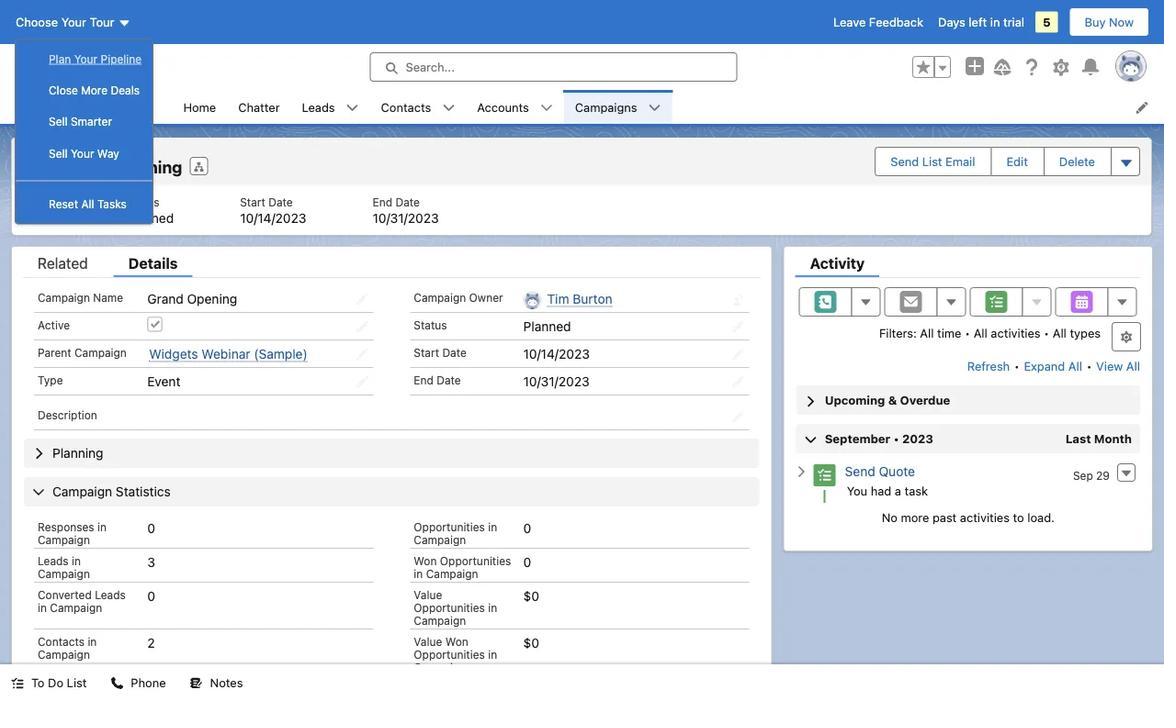 Task type: vqa. For each thing, say whether or not it's contained in the screenshot.


Task type: describe. For each thing, give the bounding box(es) containing it.
sell smarter
[[49, 115, 112, 128]]

0 horizontal spatial planned
[[126, 211, 174, 226]]

29
[[1096, 470, 1110, 482]]

parent campaign
[[38, 346, 127, 359]]

expand all button
[[1023, 352, 1083, 381]]

delete button
[[1045, 148, 1110, 175]]

in inside contacts in campaign
[[88, 636, 97, 649]]

sell smarter link
[[16, 106, 153, 138]]

campaigns
[[575, 100, 637, 114]]

0 for opportunities in campaign
[[523, 521, 531, 536]]

text default image inside accounts list item
[[540, 102, 553, 114]]

campaign inside 'dropdown button'
[[52, 485, 112, 500]]

campaign inside won opportunities in campaign
[[426, 568, 478, 581]]

home link
[[172, 90, 227, 124]]

start for start date 10/14/2023
[[240, 196, 265, 209]]

in inside value won opportunities in campaign
[[488, 649, 497, 662]]

campaign up converted
[[38, 568, 90, 581]]

days
[[938, 15, 965, 29]]

3
[[147, 555, 155, 570]]

notes
[[210, 677, 243, 690]]

to
[[1013, 511, 1024, 525]]

campaign statistics
[[52, 485, 171, 500]]

sell your way
[[49, 147, 119, 160]]

10/31/2023 inside list
[[373, 211, 439, 226]]

won opportunities in campaign
[[414, 555, 511, 581]]

end for end date
[[414, 374, 434, 387]]

more
[[901, 511, 929, 525]]

campaign down smarter
[[63, 144, 119, 158]]

opportunities inside opportunities in campaign
[[414, 521, 485, 534]]

no more past activities to load. status
[[795, 511, 1141, 525]]

activity
[[810, 255, 865, 272]]

planning button
[[24, 439, 760, 469]]

refresh button
[[966, 352, 1011, 381]]

won inside won opportunities in campaign
[[414, 555, 437, 568]]

tim for created by
[[171, 683, 193, 698]]

september
[[825, 432, 890, 446]]

types
[[1070, 326, 1101, 340]]

in inside 'responses in campaign'
[[97, 521, 107, 534]]

reset all tasks link
[[16, 189, 153, 220]]

sep
[[1073, 470, 1093, 482]]

status planned
[[126, 196, 174, 226]]

opportunities inside value won opportunities in campaign
[[414, 649, 485, 662]]

time
[[937, 326, 962, 340]]

contacts list item
[[370, 90, 466, 124]]

(sample)
[[254, 346, 307, 362]]

text default image inside phone button
[[111, 678, 123, 691]]

upcoming & overdue button
[[796, 386, 1140, 415]]

widgets webinar (sample) link
[[149, 346, 307, 362]]

send list email button
[[876, 148, 990, 175]]

delete
[[1059, 155, 1095, 168]]

all right expand
[[1068, 360, 1082, 373]]

your for plan
[[74, 52, 98, 65]]

start for start date
[[414, 346, 439, 359]]

contacts for contacts
[[381, 100, 431, 114]]

edit
[[1007, 155, 1028, 168]]

refresh • expand all • view all
[[967, 360, 1140, 373]]

refresh
[[967, 360, 1010, 373]]

leave feedback link
[[833, 15, 923, 29]]

leave
[[833, 15, 866, 29]]

all inside menu
[[81, 198, 94, 211]]

notes button
[[179, 665, 254, 702]]

send quote
[[845, 465, 915, 480]]

end date 10/31/2023
[[373, 196, 439, 226]]

view
[[1096, 360, 1123, 373]]

created by
[[38, 683, 95, 696]]

0 for converted leads in campaign
[[147, 589, 155, 604]]

sell for sell your way
[[49, 147, 68, 160]]

past
[[933, 511, 957, 525]]

widgets webinar (sample)
[[149, 346, 307, 362]]

10/14/2023 inside list
[[240, 211, 306, 226]]

text default image inside campaigns list item
[[648, 102, 661, 114]]

campaign inside value opportunities in campaign
[[414, 615, 466, 628]]

phone button
[[100, 665, 177, 702]]

leads link
[[291, 90, 346, 124]]

activity link
[[795, 255, 879, 277]]

value for 0
[[414, 589, 442, 602]]

in inside won opportunities in campaign
[[414, 568, 423, 581]]

campaign statistics button
[[24, 478, 760, 507]]

smarter
[[71, 115, 112, 128]]

email
[[946, 155, 975, 168]]

filters:
[[879, 326, 917, 340]]

a
[[895, 484, 901, 498]]

statistics
[[116, 485, 171, 500]]

choose your tour
[[16, 15, 114, 29]]

$0 for 2
[[523, 636, 539, 651]]

deals
[[111, 84, 140, 97]]

text default image inside the notes button
[[190, 678, 203, 691]]

accounts link
[[466, 90, 540, 124]]

quote
[[879, 465, 915, 480]]

plan your pipeline link
[[16, 43, 153, 75]]

1 horizontal spatial 10/31/2023
[[523, 374, 590, 389]]

created
[[38, 683, 79, 696]]

campaign name
[[38, 291, 123, 304]]

no more past activities to load.
[[882, 511, 1055, 525]]

sell your way link
[[16, 138, 153, 169]]

all right view
[[1126, 360, 1140, 373]]

overdue
[[900, 394, 950, 407]]

september  •  2023
[[825, 432, 933, 446]]

reset all tasks
[[49, 198, 127, 211]]

tim for campaign owner
[[547, 291, 569, 306]]

campaign inside contacts in campaign
[[38, 649, 90, 662]]

campaign right parent
[[74, 346, 127, 359]]

date for start date 10/14/2023
[[269, 196, 293, 209]]

tim burton link for owner
[[547, 291, 613, 307]]

now
[[1109, 15, 1134, 29]]

opportunities inside won opportunities in campaign
[[440, 555, 511, 568]]

date for end date 10/31/2023
[[395, 196, 420, 209]]

buy
[[1085, 15, 1106, 29]]

responses in campaign
[[38, 521, 107, 547]]

active
[[38, 319, 70, 332]]

value won opportunities in campaign
[[414, 636, 497, 674]]

left
[[969, 15, 987, 29]]

sell for sell smarter
[[49, 115, 68, 128]]

name
[[93, 291, 123, 304]]

last
[[1066, 432, 1091, 446]]

in inside converted leads in campaign
[[38, 602, 47, 615]]

search...
[[406, 60, 455, 74]]

chatter link
[[227, 90, 291, 124]]

choose your tour button
[[15, 7, 132, 37]]

0 for responses in campaign
[[147, 521, 155, 536]]

contacts for contacts in campaign
[[38, 636, 85, 649]]

campaign inside opportunities in campaign
[[414, 534, 466, 547]]

converted leads in campaign
[[38, 589, 126, 615]]

burton for created by
[[197, 683, 236, 698]]

menu containing plan your pipeline
[[16, 43, 153, 220]]

upcoming
[[825, 394, 885, 407]]

responses
[[38, 521, 94, 534]]

campaign owner
[[414, 291, 503, 304]]



Task type: locate. For each thing, give the bounding box(es) containing it.
text default image inside contacts list item
[[442, 102, 455, 114]]

0 horizontal spatial 10/31/2023
[[373, 211, 439, 226]]

pipeline
[[101, 52, 142, 65]]

send list email
[[891, 155, 975, 168]]

send left email
[[891, 155, 919, 168]]

0 vertical spatial type
[[27, 196, 52, 209]]

value inside value opportunities in campaign
[[414, 589, 442, 602]]

0 horizontal spatial event
[[27, 211, 60, 226]]

converted
[[38, 589, 92, 602]]

0 horizontal spatial won
[[414, 555, 437, 568]]

task
[[905, 484, 928, 498]]

1 vertical spatial $0
[[523, 636, 539, 651]]

start date 10/14/2023
[[240, 196, 306, 226]]

grand up reset all tasks
[[63, 158, 112, 177]]

in down converted leads in campaign
[[88, 636, 97, 649]]

grand opening up tasks
[[63, 158, 182, 177]]

1 vertical spatial end
[[414, 374, 434, 387]]

all left tasks
[[81, 198, 94, 211]]

$0 right value opportunities in campaign
[[523, 589, 539, 604]]

group
[[912, 56, 951, 78]]

campaigns link
[[564, 90, 648, 124]]

0 horizontal spatial opening
[[116, 158, 182, 177]]

grand for campaign
[[63, 158, 112, 177]]

text default image left task 'image'
[[795, 466, 808, 479]]

1 horizontal spatial text default image
[[540, 102, 553, 114]]

leave feedback
[[833, 15, 923, 29]]

sell down sell smarter
[[49, 147, 68, 160]]

tim burton
[[547, 291, 613, 306], [171, 683, 236, 698]]

0 vertical spatial event
[[27, 211, 60, 226]]

0 vertical spatial planned
[[126, 211, 174, 226]]

grand
[[63, 158, 112, 177], [147, 291, 184, 306]]

end for end date 10/31/2023
[[373, 196, 392, 209]]

0 vertical spatial leads
[[302, 100, 335, 114]]

burton for campaign owner
[[573, 291, 613, 306]]

0 horizontal spatial start
[[240, 196, 265, 209]]

task image
[[814, 465, 836, 487]]

list for description
[[12, 185, 1151, 235]]

campaign up responses
[[52, 485, 112, 500]]

type down parent
[[38, 374, 63, 387]]

in up value opportunities in campaign
[[414, 568, 423, 581]]

0 vertical spatial your
[[61, 15, 86, 29]]

1 vertical spatial list
[[12, 185, 1151, 235]]

1 sell from the top
[[49, 115, 68, 128]]

0 vertical spatial $0
[[523, 589, 539, 604]]

won
[[414, 555, 437, 568], [445, 636, 468, 649]]

1 horizontal spatial grand
[[147, 291, 184, 306]]

owner
[[469, 291, 503, 304]]

date
[[269, 196, 293, 209], [395, 196, 420, 209], [442, 346, 467, 359], [437, 374, 461, 387]]

1 vertical spatial burton
[[197, 683, 236, 698]]

list containing event
[[12, 185, 1151, 235]]

by
[[82, 683, 95, 696]]

in
[[990, 15, 1000, 29], [97, 521, 107, 534], [488, 521, 497, 534], [72, 555, 81, 568], [414, 568, 423, 581], [38, 602, 47, 615], [488, 602, 497, 615], [88, 636, 97, 649], [488, 649, 497, 662]]

list right do
[[67, 677, 87, 690]]

trial
[[1003, 15, 1024, 29]]

filters: all time • all activities • all types
[[879, 326, 1101, 340]]

0 horizontal spatial 10/14/2023
[[240, 211, 306, 226]]

opportunities down opportunities in campaign
[[440, 555, 511, 568]]

send up you on the bottom right of the page
[[845, 465, 875, 480]]

status for status
[[414, 319, 447, 332]]

your left tour
[[61, 15, 86, 29]]

1 vertical spatial send
[[845, 465, 875, 480]]

0 for won opportunities in campaign
[[523, 555, 531, 570]]

• up expand
[[1044, 326, 1049, 340]]

list left email
[[922, 155, 942, 168]]

in inside value opportunities in campaign
[[488, 602, 497, 615]]

leads for leads
[[302, 100, 335, 114]]

0 right won opportunities in campaign
[[523, 555, 531, 570]]

0
[[147, 521, 155, 536], [523, 521, 531, 536], [523, 555, 531, 570], [147, 589, 155, 604]]

1 horizontal spatial 10/14/2023
[[523, 346, 590, 362]]

list
[[922, 155, 942, 168], [67, 677, 87, 690]]

opening for campaign name
[[187, 291, 237, 306]]

tim right owner
[[547, 291, 569, 306]]

event down widgets at the left of page
[[147, 374, 180, 389]]

campaign up leads in campaign
[[38, 534, 90, 547]]

in down 'responses in campaign'
[[72, 555, 81, 568]]

1 horizontal spatial send
[[891, 155, 919, 168]]

opening for campaign
[[116, 158, 182, 177]]

0 vertical spatial 10/14/2023
[[240, 211, 306, 226]]

date inside start date 10/14/2023
[[269, 196, 293, 209]]

plan
[[49, 52, 71, 65]]

view all link
[[1095, 352, 1141, 381]]

opportunities down won opportunities in campaign
[[414, 602, 485, 615]]

0 vertical spatial burton
[[573, 291, 613, 306]]

related link
[[23, 255, 103, 277]]

grand opening for campaign
[[63, 158, 182, 177]]

buy now button
[[1069, 7, 1149, 37]]

0 horizontal spatial send
[[845, 465, 875, 480]]

1 vertical spatial grand opening
[[147, 291, 237, 306]]

in down won opportunities in campaign
[[488, 602, 497, 615]]

0 horizontal spatial tim burton link
[[171, 683, 236, 699]]

opening up status planned
[[116, 158, 182, 177]]

search... button
[[370, 52, 737, 82]]

related
[[38, 255, 88, 272]]

type inside type event
[[27, 196, 52, 209]]

your left way
[[71, 147, 94, 160]]

1 horizontal spatial list
[[922, 155, 942, 168]]

&
[[888, 394, 897, 407]]

inside sales
[[62, 97, 150, 117]]

status for status planned
[[126, 196, 159, 209]]

all right time
[[974, 326, 988, 340]]

send for send list email
[[891, 155, 919, 168]]

2 $0 from the top
[[523, 636, 539, 651]]

0 vertical spatial text default image
[[540, 102, 553, 114]]

1 vertical spatial sell
[[49, 147, 68, 160]]

in right responses
[[97, 521, 107, 534]]

chatter
[[238, 100, 280, 114]]

no
[[882, 511, 898, 525]]

campaign up active
[[38, 291, 90, 304]]

type up related
[[27, 196, 52, 209]]

1 horizontal spatial start
[[414, 346, 439, 359]]

0 vertical spatial tim
[[547, 291, 569, 306]]

leads
[[302, 100, 335, 114], [38, 555, 69, 568], [95, 589, 126, 602]]

2 vertical spatial your
[[71, 147, 94, 160]]

edit button
[[992, 148, 1043, 175]]

upcoming & overdue
[[825, 394, 950, 407]]

tim burton for owner
[[547, 291, 613, 306]]

description
[[38, 409, 97, 422]]

1 horizontal spatial tim burton
[[547, 291, 613, 306]]

details link
[[114, 255, 193, 277]]

leads right converted
[[95, 589, 126, 602]]

leads for leads in campaign
[[38, 555, 69, 568]]

leads inside converted leads in campaign
[[95, 589, 126, 602]]

1 vertical spatial tim burton link
[[171, 683, 236, 699]]

all
[[81, 198, 94, 211], [920, 326, 934, 340], [974, 326, 988, 340], [1053, 326, 1067, 340], [1068, 360, 1082, 373], [1126, 360, 1140, 373]]

leads down 'responses in campaign'
[[38, 555, 69, 568]]

1 $0 from the top
[[523, 589, 539, 604]]

tasks
[[97, 198, 127, 211]]

1 vertical spatial planned
[[523, 319, 571, 334]]

won down value opportunities in campaign
[[445, 636, 468, 649]]

0 vertical spatial list
[[172, 90, 1164, 124]]

1 vertical spatial tim
[[171, 683, 193, 698]]

10/31/2023
[[373, 211, 439, 226], [523, 374, 590, 389]]

0 horizontal spatial leads
[[38, 555, 69, 568]]

1 vertical spatial start
[[414, 346, 439, 359]]

end inside end date 10/31/2023
[[373, 196, 392, 209]]

your for choose
[[61, 15, 86, 29]]

text default image left to
[[11, 678, 24, 691]]

5
[[1043, 15, 1051, 29]]

1 vertical spatial 10/14/2023
[[523, 346, 590, 362]]

phone
[[131, 677, 166, 690]]

more
[[81, 84, 108, 97]]

tim burton for by
[[171, 683, 236, 698]]

accounts
[[477, 100, 529, 114]]

text default image
[[540, 102, 553, 114], [111, 678, 123, 691]]

contacts down search... at left
[[381, 100, 431, 114]]

in right the "left"
[[990, 15, 1000, 29]]

1 horizontal spatial status
[[414, 319, 447, 332]]

contacts link
[[370, 90, 442, 124]]

0 vertical spatial contacts
[[381, 100, 431, 114]]

send inside button
[[891, 155, 919, 168]]

won inside value won opportunities in campaign
[[445, 636, 468, 649]]

• right time
[[965, 326, 970, 340]]

campaign up value won opportunities in campaign on the left bottom of the page
[[414, 615, 466, 628]]

0 right opportunities in campaign
[[523, 521, 531, 536]]

0 horizontal spatial tim burton
[[171, 683, 236, 698]]

grand opening for campaign name
[[147, 291, 237, 306]]

in inside opportunities in campaign
[[488, 521, 497, 534]]

all left time
[[920, 326, 934, 340]]

menu
[[16, 43, 153, 220]]

0 vertical spatial grand
[[63, 158, 112, 177]]

0 vertical spatial list
[[922, 155, 942, 168]]

0 horizontal spatial contacts
[[38, 636, 85, 649]]

2 sell from the top
[[49, 147, 68, 160]]

0 vertical spatial activities
[[991, 326, 1041, 340]]

your inside dropdown button
[[61, 15, 86, 29]]

1 horizontal spatial planned
[[523, 319, 571, 334]]

0 horizontal spatial text default image
[[111, 678, 123, 691]]

tim burton link for by
[[171, 683, 236, 699]]

1 value from the top
[[414, 589, 442, 602]]

text default image down search... at left
[[442, 102, 455, 114]]

1 horizontal spatial end
[[414, 374, 434, 387]]

1 vertical spatial leads
[[38, 555, 69, 568]]

status inside status planned
[[126, 196, 159, 209]]

leads right chatter
[[302, 100, 335, 114]]

expand
[[1024, 360, 1065, 373]]

leads inside leads in campaign
[[38, 555, 69, 568]]

1 vertical spatial activities
[[960, 511, 1010, 525]]

1 vertical spatial tim burton
[[171, 683, 236, 698]]

contacts in campaign
[[38, 636, 97, 662]]

contacts inside "contacts" link
[[381, 100, 431, 114]]

0 horizontal spatial burton
[[197, 683, 236, 698]]

true image
[[147, 316, 163, 332]]

2 value from the top
[[414, 636, 442, 649]]

opportunities down value opportunities in campaign
[[414, 649, 485, 662]]

type for type event
[[27, 196, 52, 209]]

campaign left owner
[[414, 291, 466, 304]]

campaign up to do list
[[38, 649, 90, 662]]

0 horizontal spatial tim
[[171, 683, 193, 698]]

2 vertical spatial leads
[[95, 589, 126, 602]]

text default image right campaigns
[[648, 102, 661, 114]]

0 vertical spatial grand opening
[[63, 158, 182, 177]]

1 vertical spatial grand
[[147, 291, 184, 306]]

type event
[[27, 196, 60, 226]]

• left expand
[[1014, 360, 1020, 373]]

campaign inside converted leads in campaign
[[50, 602, 102, 615]]

1 vertical spatial list
[[67, 677, 87, 690]]

your for sell
[[71, 147, 94, 160]]

10/14/2023
[[240, 211, 306, 226], [523, 346, 590, 362]]

text default image
[[346, 102, 359, 114], [442, 102, 455, 114], [648, 102, 661, 114], [795, 466, 808, 479], [11, 678, 24, 691], [190, 678, 203, 691]]

value inside value won opportunities in campaign
[[414, 636, 442, 649]]

leads inside list item
[[302, 100, 335, 114]]

month
[[1094, 432, 1132, 446]]

text default image left notes
[[190, 678, 203, 691]]

1 horizontal spatial contacts
[[381, 100, 431, 114]]

list
[[172, 90, 1164, 124], [12, 185, 1151, 235]]

sell
[[49, 115, 68, 128], [49, 147, 68, 160]]

tim right "phone" at the bottom of page
[[171, 683, 193, 698]]

grand for campaign name
[[147, 291, 184, 306]]

1 horizontal spatial tim burton link
[[547, 291, 613, 307]]

event
[[27, 211, 60, 226], [147, 374, 180, 389]]

in down leads in campaign
[[38, 602, 47, 615]]

0 vertical spatial tim burton link
[[547, 291, 613, 307]]

1 vertical spatial value
[[414, 636, 442, 649]]

contacts inside contacts in campaign
[[38, 636, 85, 649]]

type for type
[[38, 374, 63, 387]]

sell down close
[[49, 115, 68, 128]]

start date
[[414, 346, 467, 359]]

value down won opportunities in campaign
[[414, 589, 442, 602]]

your right plan
[[74, 52, 98, 65]]

opening up webinar
[[187, 291, 237, 306]]

campaign up value opportunities in campaign
[[426, 568, 478, 581]]

accounts list item
[[466, 90, 564, 124]]

contacts up to do list
[[38, 636, 85, 649]]

date inside end date 10/31/2023
[[395, 196, 420, 209]]

0 vertical spatial sell
[[49, 115, 68, 128]]

grand up true image
[[147, 291, 184, 306]]

webinar
[[202, 346, 250, 362]]

2
[[147, 636, 155, 651]]

0 horizontal spatial list
[[67, 677, 87, 690]]

text default image right by
[[111, 678, 123, 691]]

your
[[61, 15, 86, 29], [74, 52, 98, 65], [71, 147, 94, 160]]

$0 right value won opportunities in campaign on the left bottom of the page
[[523, 636, 539, 651]]

leads in campaign
[[38, 555, 90, 581]]

send for send quote
[[845, 465, 875, 480]]

campaigns list item
[[564, 90, 672, 124]]

way
[[97, 147, 119, 160]]

,
[[238, 683, 245, 698]]

value for 2
[[414, 636, 442, 649]]

2 horizontal spatial leads
[[302, 100, 335, 114]]

to do list
[[31, 677, 87, 690]]

won down opportunities in campaign
[[414, 555, 437, 568]]

all left types
[[1053, 326, 1067, 340]]

campaign up won opportunities in campaign
[[414, 534, 466, 547]]

in up won opportunities in campaign
[[488, 521, 497, 534]]

campaign
[[63, 144, 119, 158], [38, 291, 90, 304], [414, 291, 466, 304], [74, 346, 127, 359], [52, 485, 112, 500], [38, 534, 90, 547], [414, 534, 466, 547], [38, 568, 90, 581], [426, 568, 478, 581], [50, 602, 102, 615], [414, 615, 466, 628], [38, 649, 90, 662], [414, 662, 466, 674]]

1 vertical spatial text default image
[[111, 678, 123, 691]]

1 vertical spatial opening
[[187, 291, 237, 306]]

0 vertical spatial end
[[373, 196, 392, 209]]

1 horizontal spatial opening
[[187, 291, 237, 306]]

last month
[[1066, 432, 1132, 446]]

widgets
[[149, 346, 198, 362]]

0 vertical spatial status
[[126, 196, 159, 209]]

1 vertical spatial contacts
[[38, 636, 85, 649]]

0 vertical spatial value
[[414, 589, 442, 602]]

opportunities inside value opportunities in campaign
[[414, 602, 485, 615]]

0 up 3 on the bottom left of the page
[[147, 521, 155, 536]]

activities left to
[[960, 511, 1010, 525]]

0 vertical spatial tim burton
[[547, 291, 613, 306]]

campaign inside 'responses in campaign'
[[38, 534, 90, 547]]

list containing home
[[172, 90, 1164, 124]]

text default image inside to do list button
[[11, 678, 24, 691]]

0 horizontal spatial grand
[[63, 158, 112, 177]]

0 vertical spatial send
[[891, 155, 919, 168]]

1 horizontal spatial event
[[147, 374, 180, 389]]

tour
[[90, 15, 114, 29]]

plan your pipeline
[[49, 52, 142, 65]]

0 vertical spatial opening
[[116, 158, 182, 177]]

event down reset
[[27, 211, 60, 226]]

1 horizontal spatial won
[[445, 636, 468, 649]]

campaign down value opportunities in campaign
[[414, 662, 466, 674]]

text default image down search... button
[[540, 102, 553, 114]]

value
[[414, 589, 442, 602], [414, 636, 442, 649]]

leads list item
[[291, 90, 370, 124]]

0 vertical spatial won
[[414, 555, 437, 568]]

list for status
[[172, 90, 1164, 124]]

1 vertical spatial your
[[74, 52, 98, 65]]

1 vertical spatial 10/31/2023
[[523, 374, 590, 389]]

opportunities up won opportunities in campaign
[[414, 521, 485, 534]]

0 vertical spatial 10/31/2023
[[373, 211, 439, 226]]

1 vertical spatial type
[[38, 374, 63, 387]]

value down value opportunities in campaign
[[414, 636, 442, 649]]

text default image inside leads list item
[[346, 102, 359, 114]]

in inside leads in campaign
[[72, 555, 81, 568]]

0 horizontal spatial status
[[126, 196, 159, 209]]

• left view
[[1087, 360, 1092, 373]]

0 horizontal spatial end
[[373, 196, 392, 209]]

0 vertical spatial start
[[240, 196, 265, 209]]

text default image left "contacts" link
[[346, 102, 359, 114]]

you
[[847, 484, 868, 498]]

1 vertical spatial status
[[414, 319, 447, 332]]

date for start date
[[442, 346, 467, 359]]

1 horizontal spatial tim
[[547, 291, 569, 306]]

1 vertical spatial won
[[445, 636, 468, 649]]

campaign up contacts in campaign
[[50, 602, 102, 615]]

to
[[31, 677, 45, 690]]

had
[[871, 484, 892, 498]]

details
[[128, 255, 178, 272]]

in down value opportunities in campaign
[[488, 649, 497, 662]]

buy now
[[1085, 15, 1134, 29]]

• left 2023
[[893, 432, 899, 446]]

1 vertical spatial event
[[147, 374, 180, 389]]

planned
[[126, 211, 174, 226], [523, 319, 571, 334]]

campaign inside value won opportunities in campaign
[[414, 662, 466, 674]]

$0 for 0
[[523, 589, 539, 604]]

start inside start date 10/14/2023
[[240, 196, 265, 209]]

1 horizontal spatial burton
[[573, 291, 613, 306]]

grand opening up true image
[[147, 291, 237, 306]]

activities up refresh
[[991, 326, 1041, 340]]

close
[[49, 84, 78, 97]]

date for end date
[[437, 374, 461, 387]]

0 down 3 on the bottom left of the page
[[147, 589, 155, 604]]

1 horizontal spatial leads
[[95, 589, 126, 602]]



